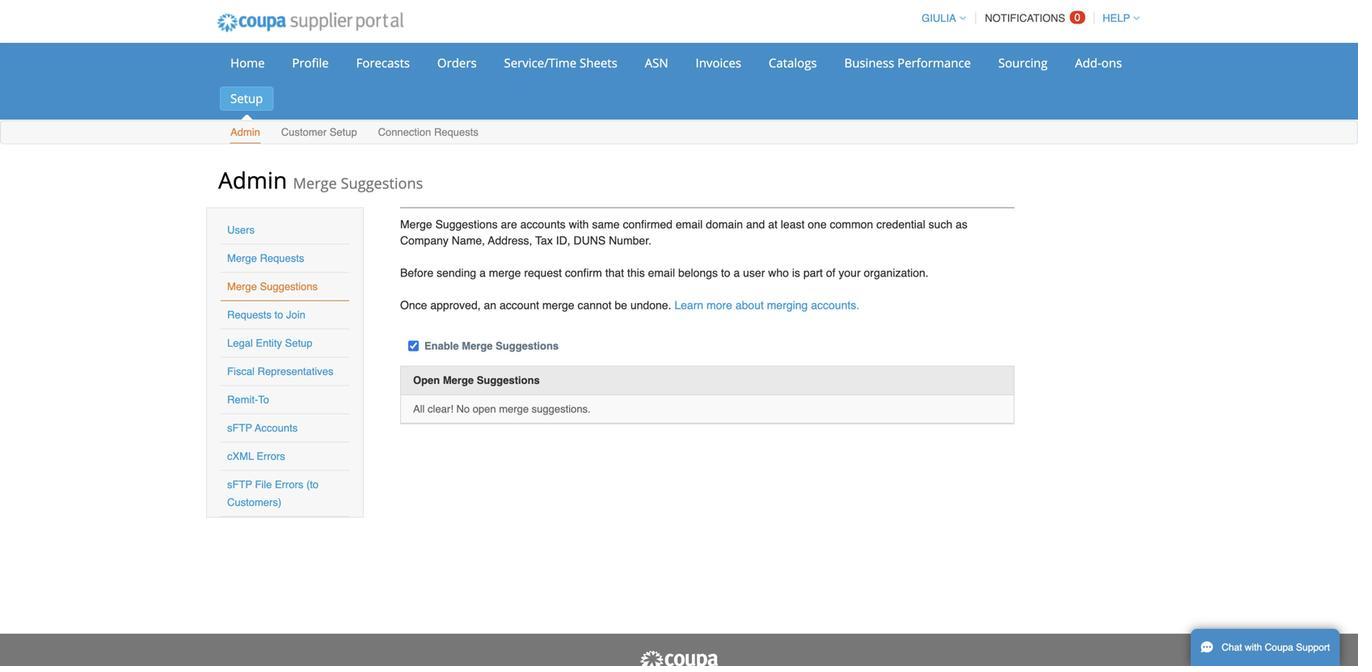 Task type: vqa. For each thing, say whether or not it's contained in the screenshot.
1st heading
no



Task type: describe. For each thing, give the bounding box(es) containing it.
help
[[1103, 12, 1131, 24]]

help link
[[1096, 12, 1140, 24]]

chat
[[1222, 642, 1243, 653]]

sftp file errors (to customers) link
[[227, 479, 319, 509]]

common
[[830, 218, 874, 231]]

undone.
[[631, 299, 672, 312]]

merge up no
[[443, 375, 474, 387]]

duns
[[574, 234, 606, 247]]

0
[[1075, 11, 1081, 23]]

requests for connection requests
[[434, 126, 479, 138]]

legal
[[227, 337, 253, 349]]

errors inside sftp file errors (to customers)
[[275, 479, 304, 491]]

0 vertical spatial merge
[[489, 266, 521, 279]]

orders link
[[427, 51, 487, 75]]

before
[[400, 266, 434, 279]]

open
[[413, 375, 440, 387]]

2 a from the left
[[734, 266, 740, 279]]

admin for admin merge suggestions
[[218, 165, 287, 195]]

cxml
[[227, 450, 254, 463]]

of
[[826, 266, 836, 279]]

add-ons link
[[1065, 51, 1133, 75]]

learn
[[675, 299, 704, 312]]

chat with coupa support button
[[1191, 629, 1340, 666]]

profile
[[292, 55, 329, 71]]

merge down merge requests
[[227, 281, 257, 293]]

home link
[[220, 51, 275, 75]]

your
[[839, 266, 861, 279]]

once
[[400, 299, 427, 312]]

notifications
[[985, 12, 1066, 24]]

organization.
[[864, 266, 929, 279]]

tax
[[536, 234, 553, 247]]

suggestions for open
[[477, 375, 540, 387]]

credential
[[877, 218, 926, 231]]

merge suggestions
[[227, 281, 318, 293]]

add-ons
[[1076, 55, 1123, 71]]

2 vertical spatial requests
[[227, 309, 272, 321]]

least
[[781, 218, 805, 231]]

an
[[484, 299, 497, 312]]

chat with coupa support
[[1222, 642, 1331, 653]]

be
[[615, 299, 628, 312]]

users link
[[227, 224, 255, 236]]

user
[[743, 266, 765, 279]]

catalogs
[[769, 55, 817, 71]]

support
[[1297, 642, 1331, 653]]

cxml errors
[[227, 450, 285, 463]]

same
[[592, 218, 620, 231]]

suggestions inside merge suggestions are accounts with same confirmed email domain and at least one common credential such as company name, address, tax id, duns number.
[[436, 218, 498, 231]]

confirmed
[[623, 218, 673, 231]]

this
[[628, 266, 645, 279]]

sheets
[[580, 55, 618, 71]]

requests to join link
[[227, 309, 306, 321]]

sftp for sftp file errors (to customers)
[[227, 479, 252, 491]]

accounts
[[255, 422, 298, 434]]

merge inside admin merge suggestions
[[293, 173, 337, 193]]

and
[[746, 218, 765, 231]]

sftp accounts
[[227, 422, 298, 434]]

merge requests
[[227, 252, 304, 264]]

request
[[524, 266, 562, 279]]

as
[[956, 218, 968, 231]]

merge up open merge suggestions
[[462, 340, 493, 352]]

account
[[500, 299, 539, 312]]

navigation containing notifications 0
[[915, 2, 1140, 34]]

1 vertical spatial setup
[[330, 126, 357, 138]]

notifications 0
[[985, 11, 1081, 24]]

1 vertical spatial coupa supplier portal image
[[639, 650, 720, 666]]

name,
[[452, 234, 485, 247]]

enable merge suggestions
[[425, 340, 559, 352]]

admin merge suggestions
[[218, 165, 423, 195]]

no
[[457, 403, 470, 415]]

catalogs link
[[759, 51, 828, 75]]

are
[[501, 218, 517, 231]]

service/time
[[504, 55, 577, 71]]

ons
[[1102, 55, 1123, 71]]

email inside merge suggestions are accounts with same confirmed email domain and at least one common credential such as company name, address, tax id, duns number.
[[676, 218, 703, 231]]

requests for merge requests
[[260, 252, 304, 264]]

1 a from the left
[[480, 266, 486, 279]]

merge suggestions are accounts with same confirmed email domain and at least one common credential such as company name, address, tax id, duns number.
[[400, 218, 968, 247]]

domain
[[706, 218, 743, 231]]

merge down users
[[227, 252, 257, 264]]

join
[[286, 309, 306, 321]]

merge for open
[[499, 403, 529, 415]]

merge suggestions link
[[227, 281, 318, 293]]

customer setup
[[281, 126, 357, 138]]



Task type: locate. For each thing, give the bounding box(es) containing it.
profile link
[[282, 51, 339, 75]]

merge right open
[[499, 403, 529, 415]]

admin
[[230, 126, 260, 138], [218, 165, 287, 195]]

errors left (to
[[275, 479, 304, 491]]

representatives
[[258, 366, 334, 378]]

coupa supplier portal image
[[206, 2, 415, 43], [639, 650, 720, 666]]

giulia
[[922, 12, 957, 24]]

0 vertical spatial admin
[[230, 126, 260, 138]]

merge down the request
[[543, 299, 575, 312]]

before sending a merge request confirm that this email belongs to a user who is part of your organization.
[[400, 266, 929, 279]]

sftp inside sftp file errors (to customers)
[[227, 479, 252, 491]]

such
[[929, 218, 953, 231]]

part
[[804, 266, 823, 279]]

admin link
[[230, 123, 261, 144]]

1 vertical spatial admin
[[218, 165, 287, 195]]

that
[[606, 266, 624, 279]]

asn
[[645, 55, 669, 71]]

0 vertical spatial requests
[[434, 126, 479, 138]]

users
[[227, 224, 255, 236]]

requests right "connection"
[[434, 126, 479, 138]]

1 vertical spatial email
[[648, 266, 675, 279]]

customer
[[281, 126, 327, 138]]

1 horizontal spatial a
[[734, 266, 740, 279]]

with inside 'button'
[[1245, 642, 1263, 653]]

confirm
[[565, 266, 602, 279]]

cxml errors link
[[227, 450, 285, 463]]

0 horizontal spatial to
[[275, 309, 283, 321]]

0 horizontal spatial setup
[[230, 90, 263, 107]]

to
[[721, 266, 731, 279], [275, 309, 283, 321]]

sourcing link
[[988, 51, 1059, 75]]

with up duns
[[569, 218, 589, 231]]

connection
[[378, 126, 431, 138]]

0 horizontal spatial a
[[480, 266, 486, 279]]

merge down customer setup link in the top left of the page
[[293, 173, 337, 193]]

with
[[569, 218, 589, 231], [1245, 642, 1263, 653]]

1 horizontal spatial with
[[1245, 642, 1263, 653]]

suggestions for enable
[[496, 340, 559, 352]]

merge for account
[[543, 299, 575, 312]]

coupa
[[1265, 642, 1294, 653]]

address,
[[488, 234, 532, 247]]

2 horizontal spatial setup
[[330, 126, 357, 138]]

suggestions down account
[[496, 340, 559, 352]]

to right belongs at the top of page
[[721, 266, 731, 279]]

suggestions up join
[[260, 281, 318, 293]]

0 vertical spatial sftp
[[227, 422, 252, 434]]

errors down accounts
[[257, 450, 285, 463]]

sftp for sftp accounts
[[227, 422, 252, 434]]

setup right customer
[[330, 126, 357, 138]]

with inside merge suggestions are accounts with same confirmed email domain and at least one common credential such as company name, address, tax id, duns number.
[[569, 218, 589, 231]]

home
[[230, 55, 265, 71]]

1 vertical spatial errors
[[275, 479, 304, 491]]

0 vertical spatial coupa supplier portal image
[[206, 2, 415, 43]]

0 horizontal spatial with
[[569, 218, 589, 231]]

1 vertical spatial to
[[275, 309, 283, 321]]

(to
[[307, 479, 319, 491]]

0 vertical spatial setup
[[230, 90, 263, 107]]

2 sftp from the top
[[227, 479, 252, 491]]

giulia link
[[915, 12, 966, 24]]

connection requests link
[[377, 123, 479, 144]]

remit-to
[[227, 394, 269, 406]]

admin down admin link
[[218, 165, 287, 195]]

add-
[[1076, 55, 1102, 71]]

admin for admin
[[230, 126, 260, 138]]

number.
[[609, 234, 652, 247]]

sftp up cxml on the left of page
[[227, 422, 252, 434]]

1 vertical spatial with
[[1245, 642, 1263, 653]]

id,
[[556, 234, 571, 247]]

sftp file errors (to customers)
[[227, 479, 319, 509]]

business performance
[[845, 55, 971, 71]]

suggestions up all clear! no open merge suggestions.
[[477, 375, 540, 387]]

fiscal
[[227, 366, 255, 378]]

0 vertical spatial with
[[569, 218, 589, 231]]

clear!
[[428, 403, 454, 415]]

to left join
[[275, 309, 283, 321]]

email
[[676, 218, 703, 231], [648, 266, 675, 279]]

admin down setup link on the left top of page
[[230, 126, 260, 138]]

business performance link
[[834, 51, 982, 75]]

a left user
[[734, 266, 740, 279]]

0 vertical spatial email
[[676, 218, 703, 231]]

merge up company
[[400, 218, 432, 231]]

requests
[[434, 126, 479, 138], [260, 252, 304, 264], [227, 309, 272, 321]]

more
[[707, 299, 733, 312]]

1 sftp from the top
[[227, 422, 252, 434]]

customers)
[[227, 497, 282, 509]]

asn link
[[635, 51, 679, 75]]

2 vertical spatial setup
[[285, 337, 313, 349]]

open merge suggestions
[[413, 375, 540, 387]]

with right chat
[[1245, 642, 1263, 653]]

service/time sheets link
[[494, 51, 628, 75]]

1 horizontal spatial to
[[721, 266, 731, 279]]

sftp
[[227, 422, 252, 434], [227, 479, 252, 491]]

remit-
[[227, 394, 258, 406]]

suggestions down "connection"
[[341, 173, 423, 193]]

belongs
[[678, 266, 718, 279]]

invoices link
[[685, 51, 752, 75]]

1 vertical spatial sftp
[[227, 479, 252, 491]]

suggestions.
[[532, 403, 591, 415]]

2 vertical spatial merge
[[499, 403, 529, 415]]

suggestions for admin
[[341, 173, 423, 193]]

suggestions inside admin merge suggestions
[[341, 173, 423, 193]]

sftp up customers)
[[227, 479, 252, 491]]

legal entity setup
[[227, 337, 313, 349]]

approved,
[[431, 299, 481, 312]]

None checkbox
[[408, 341, 419, 351]]

0 vertical spatial to
[[721, 266, 731, 279]]

email right this
[[648, 266, 675, 279]]

setup down join
[[285, 337, 313, 349]]

requests up legal on the bottom of the page
[[227, 309, 272, 321]]

merge down address,
[[489, 266, 521, 279]]

legal entity setup link
[[227, 337, 313, 349]]

entity
[[256, 337, 282, 349]]

navigation
[[915, 2, 1140, 34]]

admin inside admin link
[[230, 126, 260, 138]]

sourcing
[[999, 55, 1048, 71]]

requests up merge suggestions link
[[260, 252, 304, 264]]

accounts
[[521, 218, 566, 231]]

is
[[792, 266, 801, 279]]

1 vertical spatial requests
[[260, 252, 304, 264]]

about
[[736, 299, 764, 312]]

cannot
[[578, 299, 612, 312]]

connection requests
[[378, 126, 479, 138]]

0 vertical spatial errors
[[257, 450, 285, 463]]

1 vertical spatial merge
[[543, 299, 575, 312]]

sftp accounts link
[[227, 422, 298, 434]]

suggestions up name, on the top left
[[436, 218, 498, 231]]

accounts.
[[811, 299, 860, 312]]

a right sending
[[480, 266, 486, 279]]

email left "domain"
[[676, 218, 703, 231]]

1 horizontal spatial coupa supplier portal image
[[639, 650, 720, 666]]

remit-to link
[[227, 394, 269, 406]]

0 horizontal spatial coupa supplier portal image
[[206, 2, 415, 43]]

merge inside merge suggestions are accounts with same confirmed email domain and at least one common credential such as company name, address, tax id, duns number.
[[400, 218, 432, 231]]

business
[[845, 55, 895, 71]]

invoices
[[696, 55, 742, 71]]

setup
[[230, 90, 263, 107], [330, 126, 357, 138], [285, 337, 313, 349]]

sending
[[437, 266, 477, 279]]

all clear! no open merge suggestions.
[[413, 403, 591, 415]]

file
[[255, 479, 272, 491]]

a
[[480, 266, 486, 279], [734, 266, 740, 279]]

enable
[[425, 340, 459, 352]]

setup up admin link
[[230, 90, 263, 107]]

open
[[473, 403, 496, 415]]

all
[[413, 403, 425, 415]]

1 horizontal spatial setup
[[285, 337, 313, 349]]



